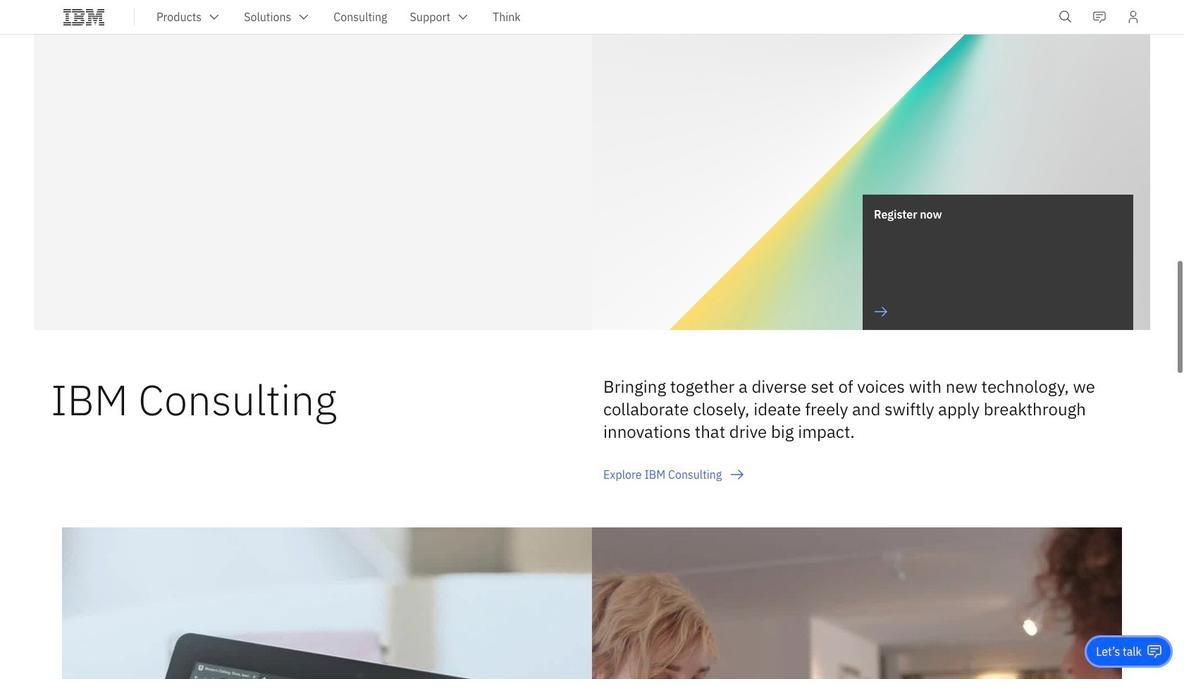 Task type: locate. For each thing, give the bounding box(es) containing it.
let's talk element
[[1097, 644, 1142, 659]]



